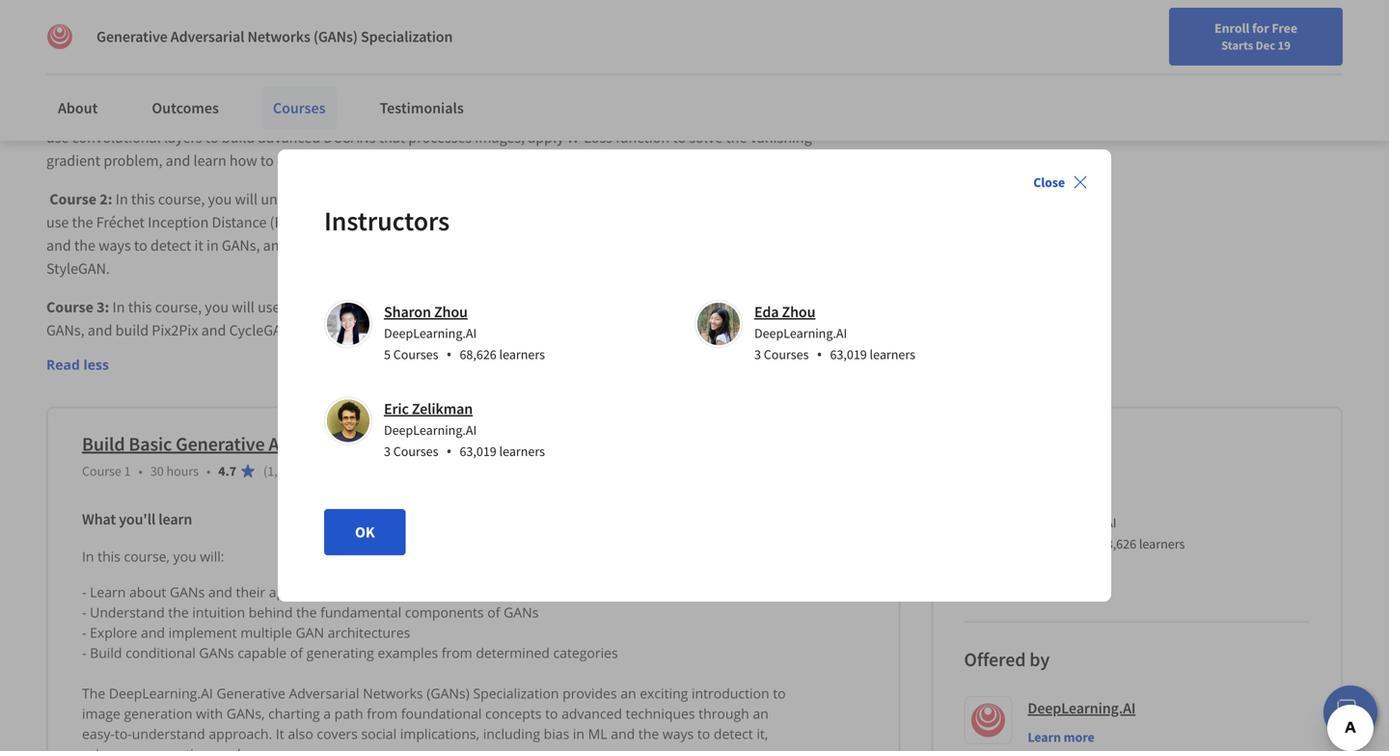 Task type: locate. For each thing, give the bounding box(es) containing it.
courses
[[273, 98, 326, 118], [393, 346, 438, 363], [764, 346, 809, 363], [393, 443, 438, 460]]

0 horizontal spatial preservation,
[[130, 745, 213, 752]]

eda zhou image
[[698, 303, 740, 345]]

0 vertical spatial adversarial
[[171, 27, 244, 46]]

1 horizontal spatial 68,626
[[1100, 535, 1137, 553]]

1 vertical spatial components
[[405, 603, 484, 622]]

for left data
[[321, 298, 339, 317]]

- left about
[[82, 583, 86, 601]]

close
[[1033, 174, 1065, 191]]

provides down "categories"
[[563, 684, 617, 703]]

chat with us image
[[1335, 698, 1366, 728]]

5
[[384, 346, 391, 363]]

2 vertical spatial specialization
[[473, 684, 559, 703]]

courses for eric zelikman
[[393, 443, 438, 460]]

in for course 3:
[[112, 298, 125, 317]]

gan inside in this course, you will understand the fundamental components of gans, build a basic gan using pytorch, use convolutional layers to build advanced dcgans that processes images, apply w-loss function to solve the vanishing gradient problem, and learn how to effectively control your gans and build conditional gans.
[[670, 105, 698, 124]]

coursera image
[[23, 54, 146, 85]]

0 vertical spatial from
[[442, 644, 472, 662]]

learn more
[[1028, 729, 1095, 746]]

find
[[909, 61, 934, 78]]

1 horizontal spatial zhou
[[782, 302, 816, 322]]

will:
[[200, 547, 224, 566]]

1 horizontal spatial provides
[[563, 684, 617, 703]]

0 horizontal spatial bias
[[544, 725, 569, 743]]

- up the
[[82, 644, 86, 662]]

new
[[965, 61, 990, 78]]

courses inside courses link
[[273, 98, 326, 118]]

provides inside this specialization provides an accessible pathway for all levels of learners looking to break into the gans space or apply gans to their own projects, even without prior familiarity with advanced math and machine learning research.
[[170, 4, 226, 24]]

eric zelikman deeplearning.ai 3 courses • 63,019 learners
[[384, 399, 545, 462]]

zhou inside eda zhou deeplearning.ai 3 courses • 63,019 learners
[[782, 302, 816, 322]]

1 vertical spatial more
[[1064, 729, 1095, 746]]

learn
[[90, 583, 126, 601], [1028, 729, 1061, 746]]

and right pix2pix
[[201, 321, 226, 340]]

build down explore
[[90, 644, 122, 662]]

2 - from the top
[[82, 603, 86, 622]]

courses up "effectively"
[[273, 98, 326, 118]]

layers
[[164, 128, 202, 147]]

fundamental
[[359, 105, 443, 124], [320, 603, 401, 622]]

1:
[[97, 105, 109, 124]]

will for (fid)
[[235, 190, 258, 209]]

this inside "in this course, you will understand the challenges of evaluating gans, compare different generative models, use the fréchet inception distance (fid) method to evaluate the fidelity and diversity of gans, identify sources of bias and the ways to detect it in gans, and learn and implement the techniques associated with the state-of-the-art stylegan."
[[131, 190, 155, 209]]

of inside this specialization provides an accessible pathway for all levels of learners looking to break into the gans space or apply gans to their own projects, even without prior familiarity with advanced math and machine learning research.
[[455, 4, 468, 24]]

apply
[[46, 27, 82, 47], [528, 128, 564, 147]]

implement
[[355, 236, 426, 255], [168, 624, 237, 642]]

1 horizontal spatial techniques
[[626, 705, 695, 723]]

use inside in this course, you will understand the fundamental components of gans, build a basic gan using pytorch, use convolutional layers to build advanced dcgans that processes images, apply w-loss function to solve the vanishing gradient problem, and learn how to effectively control your gans and build conditional gans.
[[46, 128, 69, 147]]

1 vertical spatial conditional
[[126, 644, 196, 662]]

learners inside 'sharon zhou deeplearning.ai 5 courses • 68,626 learners'
[[499, 346, 545, 363]]

even
[[263, 27, 294, 47]]

learners inside eda zhou deeplearning.ai 3 courses • 63,019 learners
[[870, 346, 916, 363]]

1 horizontal spatial gan
[[670, 105, 698, 124]]

a
[[623, 105, 631, 124], [323, 705, 331, 723]]

bias
[[768, 213, 795, 232], [544, 725, 569, 743]]

an up it,
[[753, 705, 769, 723]]

learn right the you'll
[[158, 510, 192, 529]]

0 horizontal spatial 63,019
[[460, 443, 497, 460]]

conditional inside in this course, you will understand the fundamental components of gans, build a basic gan using pytorch, use convolutional layers to build advanced dcgans that processes images, apply w-loss function to solve the vanishing gradient problem, and learn how to effectively control your gans and build conditional gans.
[[529, 151, 603, 170]]

1 vertical spatial techniques
[[626, 705, 695, 723]]

of
[[455, 4, 468, 24], [530, 105, 542, 124], [434, 190, 447, 209], [590, 213, 603, 232], [752, 213, 765, 232], [800, 298, 812, 317], [487, 603, 500, 622], [290, 644, 303, 662]]

you'll
[[119, 510, 156, 529]]

image down data
[[316, 321, 355, 340]]

in inside in this course, you will understand the fundamental components of gans, build a basic gan using pytorch, use convolutional layers to build advanced dcgans that processes images, apply w-loss function to solve the vanishing gradient problem, and learn how to effectively control your gans and build conditional gans.
[[112, 105, 125, 124]]

2 horizontal spatial an
[[753, 705, 769, 723]]

for
[[375, 4, 393, 24], [1252, 19, 1269, 37], [321, 298, 339, 317], [295, 321, 313, 340]]

of inside in this course, you will use gans for data augmentation and privacy preservation, survey more applications of gans, and build pix2pix and cyclegan for image translation.
[[800, 298, 812, 317]]

will
[[232, 105, 255, 124], [235, 190, 258, 209], [232, 298, 255, 317]]

a inside - learn about gans and their applications - understand the intuition behind the fundamental components of gans - explore and implement multiple gan architectures - build conditional gans capable of generating examples from determined categories the deeplearning.ai generative adversarial networks (gans) specialization provides an exciting introduction to image generation with gans, charting a path from foundational concepts to advanced techniques through an easy-to-understand approach. it also covers social implications, including bias in ml and the ways to detect it, privacy preservation, an
[[323, 705, 331, 723]]

for left the all
[[375, 4, 393, 24]]

build down images,
[[493, 151, 526, 170]]

learners inside eric zelikman deeplearning.ai 3 courses • 63,019 learners
[[499, 443, 545, 460]]

an left exciting
[[621, 684, 636, 703]]

1 vertical spatial will
[[235, 190, 258, 209]]

you inside in this course, you will use gans for data augmentation and privacy preservation, survey more applications of gans, and build pix2pix and cyclegan for image translation.
[[205, 298, 229, 317]]

0 vertical spatial understand
[[258, 105, 332, 124]]

gans, inside - learn about gans and their applications - understand the intuition behind the fundamental components of gans - explore and implement multiple gan architectures - build conditional gans capable of generating examples from determined categories the deeplearning.ai generative adversarial networks (gans) specialization provides an exciting introduction to image generation with gans, charting a path from foundational concepts to advanced techniques through an easy-to-understand approach. it also covers social implications, including bias in ml and the ways to detect it, privacy preservation, an
[[226, 705, 265, 723]]

a left the basic
[[623, 105, 631, 124]]

0 vertical spatial implement
[[355, 236, 426, 255]]

advanced inside - learn about gans and their applications - understand the intuition behind the fundamental components of gans - explore and implement multiple gan architectures - build conditional gans capable of generating examples from determined categories the deeplearning.ai generative adversarial networks (gans) specialization provides an exciting introduction to image generation with gans, charting a path from foundational concepts to advanced techniques through an easy-to-understand approach. it also covers social implications, including bias in ml and the ways to detect it, privacy preservation, an
[[562, 705, 622, 723]]

bias inside "in this course, you will understand the challenges of evaluating gans, compare different generative models, use the fréchet inception distance (fid) method to evaluate the fidelity and diversity of gans, identify sources of bias and the ways to detect it in gans, and learn and implement the techniques associated with the state-of-the-art stylegan."
[[768, 213, 795, 232]]

zelikman
[[412, 399, 473, 419]]

implement down evaluate
[[355, 236, 426, 255]]

1 horizontal spatial a
[[623, 105, 631, 124]]

course left 1: in the top of the page
[[46, 105, 93, 124]]

this for inception
[[131, 190, 155, 209]]

preservation,
[[546, 298, 631, 317], [130, 745, 213, 752]]

techniques down exciting
[[626, 705, 695, 723]]

close button
[[1026, 165, 1096, 200]]

universities
[[310, 10, 385, 29]]

use up cyclegan
[[258, 298, 280, 317]]

0 horizontal spatial advanced
[[258, 128, 320, 147]]

0 vertical spatial generative
[[96, 27, 168, 46]]

course, up layers
[[155, 105, 202, 124]]

(gans) up foundational
[[427, 684, 470, 703]]

1 horizontal spatial preservation,
[[546, 298, 631, 317]]

1 vertical spatial understand
[[261, 190, 335, 209]]

1 vertical spatial networks
[[365, 432, 444, 456]]

0 horizontal spatial image
[[82, 705, 120, 723]]

1 vertical spatial gan
[[296, 624, 324, 642]]

0 vertical spatial privacy
[[496, 298, 543, 317]]

course, inside in this course, you will understand the fundamental components of gans, build a basic gan using pytorch, use convolutional layers to build advanced dcgans that processes images, apply w-loss function to solve the vanishing gradient problem, and learn how to effectively control your gans and build conditional gans.
[[155, 105, 202, 124]]

3 - from the top
[[82, 624, 86, 642]]

course, for distance
[[158, 190, 205, 209]]

learners inside this specialization provides an accessible pathway for all levels of learners looking to break into the gans space or apply gans to their own projects, even without prior familiarity with advanced math and machine learning research.
[[471, 4, 524, 24]]

0 horizontal spatial gan
[[296, 624, 324, 642]]

components up examples
[[405, 603, 484, 622]]

with inside "in this course, you will understand the challenges of evaluating gans, compare different generative models, use the fréchet inception distance (fid) method to evaluate the fidelity and diversity of gans, identify sources of bias and the ways to detect it in gans, and learn and implement the techniques associated with the state-of-the-art stylegan."
[[599, 236, 628, 255]]

for for universities
[[286, 10, 307, 29]]

you for (fid)
[[208, 190, 232, 209]]

understand up "effectively"
[[258, 105, 332, 124]]

2 vertical spatial networks
[[363, 684, 423, 703]]

0 vertical spatial gan
[[670, 105, 698, 124]]

2 vertical spatial learn
[[158, 510, 192, 529]]

0 horizontal spatial with
[[196, 705, 223, 723]]

networks up social
[[363, 684, 423, 703]]

course 1:
[[46, 105, 109, 124]]

bias left ml on the left bottom
[[544, 725, 569, 743]]

• inside 'sharon zhou deeplearning.ai 5 courses • 68,626 learners'
[[446, 344, 452, 365]]

their inside - learn about gans and their applications - understand the intuition behind the fundamental components of gans - explore and implement multiple gan architectures - build conditional gans capable of generating examples from determined categories the deeplearning.ai generative adversarial networks (gans) specialization provides an exciting introduction to image generation with gans, charting a path from foundational concepts to advanced techniques through an easy-to-understand approach. it also covers social implications, including bias in ml and the ways to detect it, privacy preservation, an
[[236, 583, 265, 601]]

0 vertical spatial specialization
[[76, 4, 167, 24]]

for link
[[409, 0, 535, 39]]

2 horizontal spatial advanced
[[562, 705, 622, 723]]

techniques inside - learn about gans and their applications - understand the intuition behind the fundamental components of gans - explore and implement multiple gan architectures - build conditional gans capable of generating examples from determined categories the deeplearning.ai generative adversarial networks (gans) specialization provides an exciting introduction to image generation with gans, charting a path from foundational concepts to advanced techniques through an easy-to-understand approach. it also covers social implications, including bias in ml and the ways to detect it, privacy preservation, an
[[626, 705, 695, 723]]

about
[[129, 583, 166, 601]]

an
[[229, 4, 245, 24], [621, 684, 636, 703], [753, 705, 769, 723]]

will for pix2pix
[[232, 298, 255, 317]]

conditional down explore
[[126, 644, 196, 662]]

course, up pix2pix
[[155, 298, 202, 317]]

1 horizontal spatial applications
[[717, 298, 796, 317]]

advanced inside in this course, you will understand the fundamental components of gans, build a basic gan using pytorch, use convolutional layers to build advanced dcgans that processes images, apply w-loss function to solve the vanishing gradient problem, and learn how to effectively control your gans and build conditional gans.
[[258, 128, 320, 147]]

implement inside - learn about gans and their applications - understand the intuition behind the fundamental components of gans - explore and implement multiple gan architectures - build conditional gans capable of generating examples from determined categories the deeplearning.ai generative adversarial networks (gans) specialization provides an exciting introduction to image generation with gans, charting a path from foundational concepts to advanced techniques through an easy-to-understand approach. it also covers social implications, including bias in ml and the ways to detect it, privacy preservation, an
[[168, 624, 237, 642]]

generative
[[96, 27, 168, 46], [176, 432, 265, 456], [217, 684, 285, 703]]

0 horizontal spatial zhou
[[434, 302, 468, 322]]

prior
[[350, 27, 382, 47]]

privacy inside in this course, you will use gans for data augmentation and privacy preservation, survey more applications of gans, and build pix2pix and cyclegan for image translation.
[[496, 298, 543, 317]]

0 vertical spatial conditional
[[529, 151, 603, 170]]

you for to
[[205, 105, 229, 124]]

the right behind
[[296, 603, 317, 622]]

course 1 • 30 hours •
[[82, 463, 211, 480]]

read less
[[46, 355, 109, 374]]

compare
[[562, 190, 619, 209]]

build left pix2pix
[[115, 321, 149, 340]]

•
[[446, 344, 452, 365], [817, 344, 822, 365], [446, 441, 452, 462], [139, 463, 143, 480], [207, 463, 211, 480]]

0 vertical spatial their
[[139, 27, 170, 47]]

learners inside deeplearning.ai 68,626 learners
[[1139, 535, 1185, 553]]

build up 1
[[82, 432, 125, 456]]

specialization up the 'concepts'
[[473, 684, 559, 703]]

learners for eric zelikman
[[499, 443, 545, 460]]

0 vertical spatial 3
[[754, 346, 761, 363]]

with inside - learn about gans and their applications - understand the intuition behind the fundamental components of gans - explore and implement multiple gan architectures - build conditional gans capable of generating examples from determined categories the deeplearning.ai generative adversarial networks (gans) specialization provides an exciting introduction to image generation with gans, charting a path from foundational concepts to advanced techniques through an easy-to-understand approach. it also covers social implications, including bias in ml and the ways to detect it, privacy preservation, an
[[196, 705, 223, 723]]

to-
[[115, 725, 132, 743]]

1 horizontal spatial privacy
[[496, 298, 543, 317]]

components up images,
[[446, 105, 527, 124]]

you inside "in this course, you will understand the challenges of evaluating gans, compare different generative models, use the fréchet inception distance (fid) method to evaluate the fidelity and diversity of gans, identify sources of bias and the ways to detect it in gans, and learn and implement the techniques associated with the state-of-the-art stylegan."
[[208, 190, 232, 209]]

generative up "approach."
[[217, 684, 285, 703]]

learn up "understand" at the bottom of page
[[90, 583, 126, 601]]

gans, up "approach."
[[226, 705, 265, 723]]

you
[[205, 105, 229, 124], [208, 190, 232, 209], [205, 298, 229, 317], [173, 547, 196, 566]]

advanced down looking
[[485, 27, 548, 47]]

1 vertical spatial detect
[[714, 725, 753, 743]]

2 horizontal spatial specialization
[[473, 684, 559, 703]]

this inside in this course, you will use gans for data augmentation and privacy preservation, survey more applications of gans, and build pix2pix and cyclegan for image translation.
[[128, 298, 152, 317]]

courses inside eda zhou deeplearning.ai 3 courses • 63,019 learners
[[764, 346, 809, 363]]

advanced up ml on the left bottom
[[562, 705, 622, 723]]

0 horizontal spatial specialization
[[76, 4, 167, 24]]

will up the distance
[[235, 190, 258, 209]]

(fid)
[[270, 213, 300, 232]]

basic
[[634, 105, 667, 124]]

this inside in this course, you will understand the fundamental components of gans, build a basic gan using pytorch, use convolutional layers to build advanced dcgans that processes images, apply w-loss function to solve the vanishing gradient problem, and learn how to effectively control your gans and build conditional gans.
[[128, 105, 152, 124]]

2 horizontal spatial with
[[599, 236, 628, 255]]

1 vertical spatial apply
[[528, 128, 564, 147]]

eric zelikman link
[[384, 399, 473, 419]]

1 vertical spatial bias
[[544, 725, 569, 743]]

machine
[[616, 27, 672, 47]]

0 horizontal spatial 3
[[384, 443, 391, 460]]

from up social
[[367, 705, 398, 723]]

build inside - learn about gans and their applications - understand the intuition behind the fundamental components of gans - explore and implement multiple gan architectures - build conditional gans capable of generating examples from determined categories the deeplearning.ai generative adversarial networks (gans) specialization provides an exciting introduction to image generation with gans, charting a path from foundational concepts to advanced techniques through an easy-to-understand approach. it also covers social implications, including bias in ml and the ways to detect it, privacy preservation, an
[[90, 644, 122, 662]]

fundamental inside in this course, you will understand the fundamental components of gans, build a basic gan using pytorch, use convolutional layers to build advanced dcgans that processes images, apply w-loss function to solve the vanishing gradient problem, and learn how to effectively control your gans and build conditional gans.
[[359, 105, 443, 124]]

that
[[379, 128, 405, 147]]

sharon zhou link
[[384, 302, 468, 322]]

deeplearning.ai inside eda zhou deeplearning.ai 3 courses • 63,019 learners
[[754, 325, 847, 342]]

0 horizontal spatial an
[[229, 4, 245, 24]]

in this course, you will use gans for data augmentation and privacy preservation, survey more applications of gans, and build pix2pix and cyclegan for image translation.
[[46, 298, 816, 340]]

0 vertical spatial components
[[446, 105, 527, 124]]

0 horizontal spatial apply
[[46, 27, 82, 47]]

0 vertical spatial learn
[[90, 583, 126, 601]]

2 vertical spatial generative
[[217, 684, 285, 703]]

less
[[83, 355, 109, 374]]

conditional down w-
[[529, 151, 603, 170]]

for for individuals
[[31, 10, 52, 29]]

more
[[680, 298, 714, 317], [1064, 729, 1095, 746]]

2:
[[100, 190, 112, 209]]

build basic generative adversarial networks (gans) link
[[82, 432, 503, 456]]

networks down eric on the left of the page
[[365, 432, 444, 456]]

your right find
[[937, 61, 962, 78]]

dcgans
[[324, 128, 376, 147]]

2 vertical spatial with
[[196, 705, 223, 723]]

with right the associated in the left top of the page
[[599, 236, 628, 255]]

0 vertical spatial image
[[316, 321, 355, 340]]

1 horizontal spatial with
[[454, 27, 482, 47]]

with for architectures
[[196, 705, 223, 723]]

1 vertical spatial an
[[621, 684, 636, 703]]

0 vertical spatial fundamental
[[359, 105, 443, 124]]

gan inside - learn about gans and their applications - understand the intuition behind the fundamental components of gans - explore and implement multiple gan architectures - build conditional gans capable of generating examples from determined categories the deeplearning.ai generative adversarial networks (gans) specialization provides an exciting introduction to image generation with gans, charting a path from foundational concepts to advanced techniques through an easy-to-understand approach. it also covers social implications, including bias in ml and the ways to detect it, privacy preservation, an
[[296, 624, 324, 642]]

build up how
[[222, 128, 255, 147]]

your inside in this course, you will understand the fundamental components of gans, build a basic gan using pytorch, use convolutional layers to build advanced dcgans that processes images, apply w-loss function to solve the vanishing gradient problem, and learn how to effectively control your gans and build conditional gans.
[[395, 151, 424, 170]]

courses inside eric zelikman deeplearning.ai 3 courses • 63,019 learners
[[393, 443, 438, 460]]

for inside this specialization provides an accessible pathway for all levels of learners looking to break into the gans space or apply gans to their own projects, even without prior familiarity with advanced math and machine learning research.
[[375, 4, 393, 24]]

from
[[442, 644, 472, 662], [367, 705, 398, 723]]

with right familiarity
[[454, 27, 482, 47]]

stylegan.
[[46, 259, 110, 278]]

ways down the fréchet
[[99, 236, 131, 255]]

courses down eric zelikman link
[[393, 443, 438, 460]]

will up cyclegan
[[232, 298, 255, 317]]

read
[[46, 355, 80, 374]]

2 vertical spatial advanced
[[562, 705, 622, 723]]

• for sharon zhou
[[446, 344, 452, 365]]

you inside in this course, you will understand the fundamental components of gans, build a basic gan using pytorch, use convolutional layers to build advanced dcgans that processes images, apply w-loss function to solve the vanishing gradient problem, and learn how to effectively control your gans and build conditional gans.
[[205, 105, 229, 124]]

learning
[[675, 27, 728, 47]]

a left path on the left bottom
[[323, 705, 331, 723]]

1 vertical spatial 68,626
[[1100, 535, 1137, 553]]

show notifications image
[[1184, 63, 1207, 86]]

solve
[[689, 128, 723, 147]]

ways inside - learn about gans and their applications - understand the intuition behind the fundamental components of gans - explore and implement multiple gan architectures - build conditional gans capable of generating examples from determined categories the deeplearning.ai generative adversarial networks (gans) specialization provides an exciting introduction to image generation with gans, charting a path from foundational concepts to advanced techniques through an easy-to-understand approach. it also covers social implications, including bias in ml and the ways to detect it, privacy preservation, an
[[663, 725, 694, 743]]

it
[[194, 236, 203, 255]]

2 vertical spatial an
[[753, 705, 769, 723]]

1 zhou from the left
[[434, 302, 468, 322]]

0 vertical spatial use
[[46, 128, 69, 147]]

will inside "in this course, you will understand the challenges of evaluating gans, compare different generative models, use the fréchet inception distance (fid) method to evaluate the fidelity and diversity of gans, identify sources of bias and the ways to detect it in gans, and learn and implement the techniques associated with the state-of-the-art stylegan."
[[235, 190, 258, 209]]

1 horizontal spatial specialization
[[361, 27, 453, 46]]

what
[[82, 510, 116, 529]]

63,019 inside eda zhou deeplearning.ai 3 courses • 63,019 learners
[[830, 346, 867, 363]]

1 vertical spatial ways
[[663, 725, 694, 743]]

3 for eric zelikman
[[384, 443, 391, 460]]

learners for eda zhou
[[870, 346, 916, 363]]

0 horizontal spatial for
[[31, 10, 52, 29]]

gans, inside in this course, you will use gans for data augmentation and privacy preservation, survey more applications of gans, and build pix2pix and cyclegan for image translation.
[[46, 321, 84, 340]]

adversarial up project
[[171, 27, 244, 46]]

learn down "deeplearning.ai" 'link'
[[1028, 729, 1061, 746]]

to right layers
[[205, 128, 219, 147]]

1 vertical spatial advanced
[[258, 128, 320, 147]]

1 vertical spatial privacy
[[82, 745, 127, 752]]

1 vertical spatial from
[[367, 705, 398, 723]]

0 vertical spatial an
[[229, 4, 245, 24]]

the right into
[[663, 4, 684, 24]]

applications down "art"
[[717, 298, 796, 317]]

preservation, down the associated in the left top of the page
[[546, 298, 631, 317]]

3 inside eric zelikman deeplearning.ai 3 courses • 63,019 learners
[[384, 443, 391, 460]]

deeplearning.ai inside 'sharon zhou deeplearning.ai 5 courses • 68,626 learners'
[[384, 325, 477, 342]]

1 vertical spatial applications
[[269, 583, 345, 601]]

art
[[735, 236, 753, 255]]

provides inside - learn about gans and their applications - understand the intuition behind the fundamental components of gans - explore and implement multiple gan architectures - build conditional gans capable of generating examples from determined categories the deeplearning.ai generative adversarial networks (gans) specialization provides an exciting introduction to image generation with gans, charting a path from foundational concepts to advanced techniques through an easy-to-understand approach. it also covers social implications, including bias in ml and the ways to detect it, privacy preservation, an
[[563, 684, 617, 703]]

ok
[[355, 523, 375, 542]]

0 horizontal spatial privacy
[[82, 745, 127, 752]]

apply left w-
[[528, 128, 564, 147]]

apply down this
[[46, 27, 82, 47]]

pix2pix
[[152, 321, 198, 340]]

eda zhou link
[[754, 302, 816, 322]]

68,626
[[460, 346, 497, 363], [1100, 535, 1137, 553]]

in right it
[[206, 236, 219, 255]]

bias down models,
[[768, 213, 795, 232]]

1 horizontal spatial image
[[316, 321, 355, 340]]

from right examples
[[442, 644, 472, 662]]

more inside button
[[1064, 729, 1095, 746]]

in left ml on the left bottom
[[573, 725, 585, 743]]

in inside in this course, you will use gans for data augmentation and privacy preservation, survey more applications of gans, and build pix2pix and cyclegan for image translation.
[[112, 298, 125, 317]]

for up the dec
[[1252, 19, 1269, 37]]

preservation, inside in this course, you will use gans for data augmentation and privacy preservation, survey more applications of gans, and build pix2pix and cyclegan for image translation.
[[546, 298, 631, 317]]

0 horizontal spatial techniques
[[453, 236, 525, 255]]

use inside in this course, you will use gans for data augmentation and privacy preservation, survey more applications of gans, and build pix2pix and cyclegan for image translation.
[[258, 298, 280, 317]]

- left explore
[[82, 624, 86, 642]]

explore
[[90, 624, 137, 642]]

0 vertical spatial 63,019
[[830, 346, 867, 363]]

in right 1: in the top of the page
[[112, 105, 125, 124]]

0 vertical spatial in
[[206, 236, 219, 255]]

2 vertical spatial will
[[232, 298, 255, 317]]

None search field
[[275, 51, 593, 89]]

examples
[[378, 644, 438, 662]]

cyclegan
[[229, 321, 291, 340]]

63,019 inside eric zelikman deeplearning.ai 3 courses • 63,019 learners
[[460, 443, 497, 460]]

1 horizontal spatial advanced
[[485, 27, 548, 47]]

0 horizontal spatial in
[[206, 236, 219, 255]]

generative inside - learn about gans and their applications - understand the intuition behind the fundamental components of gans - explore and implement multiple gan architectures - build conditional gans capable of generating examples from determined categories the deeplearning.ai generative adversarial networks (gans) specialization provides an exciting introduction to image generation with gans, charting a path from foundational concepts to advanced techniques through an easy-to-understand approach. it also covers social implications, including bias in ml and the ways to detect it, privacy preservation, an
[[217, 684, 285, 703]]

1 vertical spatial with
[[599, 236, 628, 255]]

0 horizontal spatial detect
[[150, 236, 191, 255]]

pytorch,
[[739, 105, 795, 124]]

3 down eric on the left of the page
[[384, 443, 391, 460]]

course, inside in this course, you will use gans for data augmentation and privacy preservation, survey more applications of gans, and build pix2pix and cyclegan for image translation.
[[155, 298, 202, 317]]

course, up inception
[[158, 190, 205, 209]]

1 vertical spatial a
[[323, 705, 331, 723]]

1 vertical spatial learn
[[1028, 729, 1061, 746]]

accessible
[[248, 4, 314, 24]]

privacy down the associated in the left top of the page
[[496, 298, 543, 317]]

understand inside in this course, you will understand the fundamental components of gans, build a basic gan using pytorch, use convolutional layers to build advanced dcgans that processes images, apply w-loss function to solve the vanishing gradient problem, and learn how to effectively control your gans and build conditional gans.
[[258, 105, 332, 124]]

capable
[[238, 644, 287, 662]]

gans, up w-
[[546, 105, 584, 124]]

detect
[[150, 236, 191, 255], [714, 725, 753, 743]]

0 vertical spatial learn
[[193, 151, 226, 170]]

and up stylegan.
[[46, 236, 71, 255]]

3 inside eda zhou deeplearning.ai 3 courses • 63,019 learners
[[754, 346, 761, 363]]

english
[[1074, 60, 1121, 80]]

2 zhou from the left
[[782, 302, 816, 322]]

1 vertical spatial 63,019
[[460, 443, 497, 460]]

• inside eda zhou deeplearning.ai 3 courses • 63,019 learners
[[817, 344, 822, 365]]

courses for eda zhou
[[764, 346, 809, 363]]

to
[[578, 4, 591, 24], [123, 27, 136, 47], [205, 128, 219, 147], [673, 128, 686, 147], [260, 151, 274, 170], [357, 213, 371, 232], [134, 236, 147, 255], [773, 684, 786, 703], [545, 705, 558, 723], [697, 725, 710, 743]]

of inside in this course, you will understand the fundamental components of gans, build a basic gan using pytorch, use convolutional layers to build advanced dcgans that processes images, apply w-loss function to solve the vanishing gradient problem, and learn how to effectively control your gans and build conditional gans.
[[530, 105, 542, 124]]

1 vertical spatial their
[[236, 583, 265, 601]]

zhou right eda
[[782, 302, 816, 322]]

1 for from the left
[[31, 10, 52, 29]]

1 horizontal spatial 3
[[754, 346, 761, 363]]

the left fidelity
[[432, 213, 453, 232]]

1 horizontal spatial apply
[[528, 128, 564, 147]]

1 horizontal spatial bias
[[768, 213, 795, 232]]

understand down the generation
[[132, 725, 205, 743]]

banner navigation
[[15, 0, 543, 39]]

courses inside 'sharon zhou deeplearning.ai 5 courses • 68,626 learners'
[[393, 346, 438, 363]]

course for fréchet
[[49, 190, 97, 209]]

zhou inside 'sharon zhou deeplearning.ai 5 courses • 68,626 learners'
[[434, 302, 468, 322]]

1 horizontal spatial their
[[236, 583, 265, 601]]

• inside eric zelikman deeplearning.ai 3 courses • 63,019 learners
[[446, 441, 452, 462]]

0 vertical spatial your
[[937, 61, 962, 78]]

the left state-
[[631, 236, 652, 255]]

will up how
[[232, 105, 255, 124]]

(gans)
[[313, 27, 358, 46], [448, 432, 503, 456], [427, 684, 470, 703]]

fundamental up "architectures"
[[320, 603, 401, 622]]

0 vertical spatial more
[[680, 298, 714, 317]]

fundamental up that
[[359, 105, 443, 124]]

zhou for eda zhou
[[782, 302, 816, 322]]

components
[[446, 105, 527, 124], [405, 603, 484, 622]]

0 vertical spatial (gans)
[[313, 27, 358, 46]]

models,
[[751, 190, 803, 209]]

gan up the solve at top
[[670, 105, 698, 124]]

advanced
[[485, 27, 548, 47], [258, 128, 320, 147], [562, 705, 622, 723]]

this
[[128, 105, 152, 124], [131, 190, 155, 209], [128, 298, 152, 317], [98, 547, 120, 566]]

2 vertical spatial adversarial
[[289, 684, 359, 703]]

course for use
[[46, 105, 93, 124]]

zhou
[[434, 302, 468, 322], [782, 302, 816, 322]]

0 vertical spatial ways
[[99, 236, 131, 255]]

learn left how
[[193, 151, 226, 170]]

adversarial
[[171, 27, 244, 46], [269, 432, 361, 456], [289, 684, 359, 703]]

gans
[[687, 4, 722, 24], [85, 27, 120, 47], [428, 151, 462, 170], [283, 298, 318, 317], [170, 583, 205, 601], [504, 603, 539, 622], [199, 644, 234, 662]]

1 horizontal spatial in
[[573, 725, 585, 743]]

components inside in this course, you will understand the fundamental components of gans, build a basic gan using pytorch, use convolutional layers to build advanced dcgans that processes images, apply w-loss function to solve the vanishing gradient problem, and learn how to effectively control your gans and build conditional gans.
[[446, 105, 527, 124]]

their left own
[[139, 27, 170, 47]]

use down course 2:
[[46, 213, 69, 232]]

1 vertical spatial 3
[[384, 443, 391, 460]]

0 vertical spatial will
[[232, 105, 255, 124]]

2 for from the left
[[286, 10, 307, 29]]

0 vertical spatial applications
[[717, 298, 796, 317]]

sharon zhou image
[[327, 303, 370, 345]]

1 vertical spatial in
[[573, 725, 585, 743]]

deeplearning.ai inside eric zelikman deeplearning.ai 3 courses • 63,019 learners
[[384, 422, 477, 439]]



Task type: vqa. For each thing, say whether or not it's contained in the screenshot.
Zhou for Eda Zhou
yes



Task type: describe. For each thing, give the bounding box(es) containing it.
gans down 'intuition' at the bottom of the page
[[199, 644, 234, 662]]

image inside in this course, you will use gans for data augmentation and privacy preservation, survey more applications of gans, and build pix2pix and cyclegan for image translation.
[[316, 321, 355, 340]]

to right the 'concepts'
[[545, 705, 558, 723]]

different
[[622, 190, 677, 209]]

will for to
[[232, 105, 255, 124]]

fidelity
[[456, 213, 501, 232]]

course, for build
[[155, 298, 202, 317]]

individuals
[[55, 10, 129, 29]]

the
[[82, 684, 105, 703]]

course, up about
[[124, 547, 170, 566]]

1 vertical spatial (gans)
[[448, 432, 503, 456]]

1,821
[[267, 463, 298, 480]]

free
[[1272, 19, 1298, 37]]

build basic generative adversarial networks (gans)
[[82, 432, 503, 456]]

in for course 2:
[[116, 190, 128, 209]]

augmentation
[[374, 298, 465, 317]]

and down images,
[[465, 151, 490, 170]]

gans up 'intuition' at the bottom of the page
[[170, 583, 205, 601]]

images,
[[475, 128, 525, 147]]

eda zhou deeplearning.ai 3 courses • 63,019 learners
[[754, 302, 916, 365]]

introduction
[[692, 684, 770, 703]]

3 for from the left
[[416, 10, 437, 29]]

for right cyclegan
[[295, 321, 313, 340]]

and right sharon zhou "link"
[[468, 298, 493, 317]]

zhou for sharon zhou
[[434, 302, 468, 322]]

processes
[[408, 128, 472, 147]]

multiple
[[240, 624, 292, 642]]

you for pix2pix
[[205, 298, 229, 317]]

inception
[[148, 213, 209, 232]]

(
[[263, 463, 267, 480]]

the inside this specialization provides an accessible pathway for all levels of learners looking to break into the gans space or apply gans to their own projects, even without prior familiarity with advanced math and machine learning research.
[[663, 4, 684, 24]]

and down "understand" at the bottom of page
[[141, 624, 165, 642]]

4 - from the top
[[82, 644, 86, 662]]

• for eda zhou
[[817, 344, 822, 365]]

course 3:
[[46, 298, 109, 317]]

and down method
[[327, 236, 352, 255]]

generating
[[306, 644, 374, 662]]

gans, inside in this course, you will understand the fundamental components of gans, build a basic gan using pytorch, use convolutional layers to build advanced dcgans that processes images, apply w-loss function to solve the vanishing gradient problem, and learn how to effectively control your gans and build conditional gans.
[[546, 105, 584, 124]]

1 horizontal spatial your
[[937, 61, 962, 78]]

understand inside - learn about gans and their applications - understand the intuition behind the fundamental components of gans - explore and implement multiple gan architectures - build conditional gans capable of generating examples from determined categories the deeplearning.ai generative adversarial networks (gans) specialization provides an exciting introduction to image generation with gans, charting a path from foundational concepts to advanced techniques through an easy-to-understand approach. it also covers social implications, including bias in ml and the ways to detect it, privacy preservation, an
[[132, 725, 205, 743]]

evaluate
[[374, 213, 429, 232]]

sharon
[[384, 302, 431, 322]]

sharon zhou deeplearning.ai 5 courses • 68,626 learners
[[384, 302, 545, 365]]

to down the fréchet
[[134, 236, 147, 255]]

63,019 for eda zhou
[[830, 346, 867, 363]]

more inside in this course, you will use gans for data augmentation and privacy preservation, survey more applications of gans, and build pix2pix and cyclegan for image translation.
[[680, 298, 714, 317]]

gans, down the distance
[[222, 236, 260, 255]]

understand for build
[[258, 105, 332, 124]]

63,019 for eric zelikman
[[460, 443, 497, 460]]

the down using
[[726, 128, 747, 147]]

architectures
[[328, 624, 410, 642]]

understand
[[90, 603, 165, 622]]

eric zelikman image
[[327, 400, 370, 442]]

applied learning project
[[46, 66, 204, 85]]

with for evaluate
[[599, 236, 628, 255]]

determined
[[476, 644, 550, 662]]

learn inside "in this course, you will understand the challenges of evaluating gans, compare different generative models, use the fréchet inception distance (fid) method to evaluate the fidelity and diversity of gans, identify sources of bias and the ways to detect it in gans, and learn and implement the techniques associated with the state-of-the-art stylegan."
[[291, 236, 324, 255]]

all
[[397, 4, 412, 24]]

find your new career link
[[899, 58, 1040, 82]]

gans up learning
[[687, 4, 722, 24]]

for universities
[[286, 10, 385, 29]]

detect inside - learn about gans and their applications - understand the intuition behind the fundamental components of gans - explore and implement multiple gan architectures - build conditional gans capable of generating examples from determined categories the deeplearning.ai generative adversarial networks (gans) specialization provides an exciting introduction to image generation with gans, charting a path from foundational concepts to advanced techniques through an easy-to-understand approach. it also covers social implications, including bias in ml and the ways to detect it, privacy preservation, an
[[714, 725, 753, 743]]

implement inside "in this course, you will understand the challenges of evaluating gans, compare different generative models, use the fréchet inception distance (fid) method to evaluate the fidelity and diversity of gans, identify sources of bias and the ways to detect it in gans, and learn and implement the techniques associated with the state-of-the-art stylegan."
[[355, 236, 426, 255]]

businesses link
[[152, 0, 262, 39]]

about
[[58, 98, 98, 118]]

control
[[346, 151, 392, 170]]

research.
[[731, 27, 790, 47]]

and right fidelity
[[504, 213, 529, 232]]

0 vertical spatial build
[[82, 432, 125, 456]]

techniques inside "in this course, you will understand the challenges of evaluating gans, compare different generative models, use the fréchet inception distance (fid) method to evaluate the fidelity and diversity of gans, identify sources of bias and the ways to detect it in gans, and learn and implement the techniques associated with the state-of-the-art stylegan."
[[453, 236, 525, 255]]

0 horizontal spatial learn
[[158, 510, 192, 529]]

outcomes
[[152, 98, 219, 118]]

english button
[[1040, 39, 1156, 101]]

1 horizontal spatial an
[[621, 684, 636, 703]]

gans up coursera image
[[85, 27, 120, 47]]

the left 'intuition' at the bottom of the page
[[168, 603, 189, 622]]

translation.
[[358, 321, 432, 340]]

learn inside - learn about gans and their applications - understand the intuition behind the fundamental components of gans - explore and implement multiple gan architectures - build conditional gans capable of generating examples from determined categories the deeplearning.ai generative adversarial networks (gans) specialization provides an exciting introduction to image generation with gans, charting a path from foundational concepts to advanced techniques through an easy-to-understand approach. it also covers social implications, including bias in ml and the ways to detect it, privacy preservation, an
[[90, 583, 126, 601]]

evaluating
[[450, 190, 518, 209]]

exciting
[[640, 684, 688, 703]]

19
[[1278, 38, 1291, 53]]

components inside - learn about gans and their applications - understand the intuition behind the fundamental components of gans - explore and implement multiple gan architectures - build conditional gans capable of generating examples from determined categories the deeplearning.ai generative adversarial networks (gans) specialization provides an exciting introduction to image generation with gans, charting a path from foundational concepts to advanced techniques through an easy-to-understand approach. it also covers social implications, including bias in ml and the ways to detect it, privacy preservation, an
[[405, 603, 484, 622]]

for inside enroll for free starts dec 19
[[1252, 19, 1269, 37]]

ok button
[[324, 509, 406, 556]]

this specialization provides an accessible pathway for all levels of learners looking to break into the gans space or apply gans to their own projects, even without prior familiarity with advanced math and machine learning research.
[[46, 4, 790, 47]]

deeplearning.ai inside - learn about gans and their applications - understand the intuition behind the fundamental components of gans - explore and implement multiple gan architectures - build conditional gans capable of generating examples from determined categories the deeplearning.ai generative adversarial networks (gans) specialization provides an exciting introduction to image generation with gans, charting a path from foundational concepts to advanced techniques through an easy-to-understand approach. it also covers social implications, including bias in ml and the ways to detect it, privacy preservation, an
[[109, 684, 213, 703]]

offered
[[964, 648, 1026, 672]]

specialization inside this specialization provides an accessible pathway for all levels of learners looking to break into the gans space or apply gans to their own projects, even without prior familiarity with advanced math and machine learning research.
[[76, 4, 167, 24]]

and right ml on the left bottom
[[611, 725, 635, 743]]

a inside in this course, you will understand the fundamental components of gans, build a basic gan using pytorch, use convolutional layers to build advanced dcgans that processes images, apply w-loss function to solve the vanishing gradient problem, and learn how to effectively control your gans and build conditional gans.
[[623, 105, 631, 124]]

3:
[[97, 298, 109, 317]]

detect inside "in this course, you will understand the challenges of evaluating gans, compare different generative models, use the fréchet inception distance (fid) method to evaluate the fidelity and diversity of gans, identify sources of bias and the ways to detect it in gans, and learn and implement the techniques associated with the state-of-the-art stylegan."
[[150, 236, 191, 255]]

the up dcgans
[[335, 105, 356, 124]]

68,626 inside 'sharon zhou deeplearning.ai 5 courses • 68,626 learners'
[[460, 346, 497, 363]]

eda
[[754, 302, 779, 322]]

applications inside in this course, you will use gans for data augmentation and privacy preservation, survey more applications of gans, and build pix2pix and cyclegan for image translation.
[[717, 298, 796, 317]]

instructors dialog
[[278, 150, 1111, 602]]

applications inside - learn about gans and their applications - understand the intuition behind the fundamental components of gans - explore and implement multiple gan architectures - build conditional gans capable of generating examples from determined categories the deeplearning.ai generative adversarial networks (gans) specialization provides an exciting introduction to image generation with gans, charting a path from foundational concepts to advanced techniques through an easy-to-understand approach. it also covers social implications, including bias in ml and the ways to detect it, privacy preservation, an
[[269, 583, 345, 601]]

30
[[150, 463, 164, 480]]

gans, up diversity
[[521, 190, 559, 209]]

deeplearning.ai image
[[46, 23, 73, 50]]

build inside in this course, you will use gans for data augmentation and privacy preservation, survey more applications of gans, and build pix2pix and cyclegan for image translation.
[[115, 321, 149, 340]]

also
[[288, 725, 313, 743]]

into
[[634, 4, 660, 24]]

the up stylegan.
[[74, 236, 95, 255]]

loss
[[584, 128, 613, 147]]

gans, down 'different'
[[606, 213, 644, 232]]

and inside this specialization provides an accessible pathway for all levels of learners looking to break into the gans space or apply gans to their own projects, even without prior familiarity with advanced math and machine learning research.
[[588, 27, 613, 47]]

about link
[[46, 87, 109, 129]]

ratings
[[300, 463, 339, 480]]

advanced inside this specialization provides an accessible pathway for all levels of learners looking to break into the gans space or apply gans to their own projects, even without prior familiarity with advanced math and machine learning research.
[[485, 27, 548, 47]]

to right method
[[357, 213, 371, 232]]

through
[[699, 705, 749, 723]]

starts
[[1222, 38, 1253, 53]]

problem,
[[104, 151, 163, 170]]

0 vertical spatial networks
[[247, 27, 310, 46]]

deeplearning.ai link
[[1028, 697, 1136, 720]]

for individuals
[[31, 10, 129, 29]]

businesses
[[181, 10, 255, 29]]

( 1,821 ratings
[[263, 463, 339, 480]]

in this course, you will understand the challenges of evaluating gans, compare different generative models, use the fréchet inception distance (fid) method to evaluate the fidelity and diversity of gans, identify sources of bias and the ways to detect it in gans, and learn and implement the techniques associated with the state-of-the-art stylegan.
[[46, 190, 806, 278]]

privacy inside - learn about gans and their applications - understand the intuition behind the fundamental components of gans - explore and implement multiple gan architectures - build conditional gans capable of generating examples from determined categories the deeplearning.ai generative adversarial networks (gans) specialization provides an exciting introduction to image generation with gans, charting a path from foundational concepts to advanced techniques through an easy-to-understand approach. it also covers social implications, including bias in ml and the ways to detect it, privacy preservation, an
[[82, 745, 127, 752]]

3 for eda zhou
[[754, 346, 761, 363]]

in inside - learn about gans and their applications - understand the intuition behind the fundamental components of gans - explore and implement multiple gan architectures - build conditional gans capable of generating examples from determined categories the deeplearning.ai generative adversarial networks (gans) specialization provides an exciting introduction to image generation with gans, charting a path from foundational concepts to advanced techniques through an easy-to-understand approach. it also covers social implications, including bias in ml and the ways to detect it, privacy preservation, an
[[573, 725, 585, 743]]

to right how
[[260, 151, 274, 170]]

1 vertical spatial generative
[[176, 432, 265, 456]]

space
[[725, 4, 762, 24]]

enroll
[[1215, 19, 1250, 37]]

• for eric zelikman
[[446, 441, 452, 462]]

image inside - learn about gans and their applications - understand the intuition behind the fundamental components of gans - explore and implement multiple gan architectures - build conditional gans capable of generating examples from determined categories the deeplearning.ai generative adversarial networks (gans) specialization provides an exciting introduction to image generation with gans, charting a path from foundational concepts to advanced techniques through an easy-to-understand approach. it also covers social implications, including bias in ml and the ways to detect it, privacy preservation, an
[[82, 705, 120, 723]]

the up method
[[338, 190, 359, 209]]

data
[[342, 298, 371, 317]]

to right the introduction in the bottom of the page
[[773, 684, 786, 703]]

gans inside in this course, you will use gans for data augmentation and privacy preservation, survey more applications of gans, and build pix2pix and cyclegan for image translation.
[[283, 298, 318, 317]]

applied
[[46, 66, 96, 85]]

course left 1
[[82, 463, 121, 480]]

this down what
[[98, 547, 120, 566]]

apply inside in this course, you will understand the fundamental components of gans, build a basic gan using pytorch, use convolutional layers to build advanced dcgans that processes images, apply w-loss function to solve the vanishing gradient problem, and learn how to effectively control your gans and build conditional gans.
[[528, 128, 564, 147]]

adversarial inside - learn about gans and their applications - understand the intuition behind the fundamental components of gans - explore and implement multiple gan architectures - build conditional gans capable of generating examples from determined categories the deeplearning.ai generative adversarial networks (gans) specialization provides an exciting introduction to image generation with gans, charting a path from foundational concepts to advanced techniques through an easy-to-understand approach. it also covers social implications, including bias in ml and the ways to detect it, privacy preservation, an
[[289, 684, 359, 703]]

their inside this specialization provides an accessible pathway for all levels of learners looking to break into the gans space or apply gans to their own projects, even without prior familiarity with advanced math and machine learning research.
[[139, 27, 170, 47]]

and down layers
[[166, 151, 190, 170]]

how
[[230, 151, 257, 170]]

the down exciting
[[638, 725, 659, 743]]

eric
[[384, 399, 409, 419]]

courses link
[[261, 87, 337, 129]]

conditional inside - learn about gans and their applications - understand the intuition behind the fundamental components of gans - explore and implement multiple gan architectures - build conditional gans capable of generating examples from determined categories the deeplearning.ai generative adversarial networks (gans) specialization provides an exciting introduction to image generation with gans, charting a path from foundational concepts to advanced techniques through an easy-to-understand approach. it also covers social implications, including bias in ml and the ways to detect it, privacy preservation, an
[[126, 644, 196, 662]]

effectively
[[277, 151, 343, 170]]

to up learning
[[123, 27, 136, 47]]

looking
[[527, 4, 575, 24]]

deeplearning.ai inside deeplearning.ai 68,626 learners
[[1024, 514, 1117, 532]]

the down course 2:
[[72, 213, 93, 232]]

or
[[765, 4, 778, 24]]

identify
[[647, 213, 697, 232]]

to left 'break'
[[578, 4, 591, 24]]

to down 'through'
[[697, 725, 710, 743]]

this for and
[[128, 298, 152, 317]]

courses for sharon zhou
[[393, 346, 438, 363]]

implications,
[[400, 725, 480, 743]]

preservation, inside - learn about gans and their applications - understand the intuition behind the fundamental components of gans - explore and implement multiple gan architectures - build conditional gans capable of generating examples from determined categories the deeplearning.ai generative adversarial networks (gans) specialization provides an exciting introduction to image generation with gans, charting a path from foundational concepts to advanced techniques through an easy-to-understand approach. it also covers social implications, including bias in ml and the ways to detect it, privacy preservation, an
[[130, 745, 213, 752]]

apply inside this specialization provides an accessible pathway for all levels of learners looking to break into the gans space or apply gans to their own projects, even without prior familiarity with advanced math and machine learning research.
[[46, 27, 82, 47]]

to left the solve at top
[[673, 128, 686, 147]]

levels
[[415, 4, 452, 24]]

basic
[[129, 432, 172, 456]]

understand for method
[[261, 190, 335, 209]]

outcomes link
[[140, 87, 230, 129]]

learn inside button
[[1028, 729, 1061, 746]]

networks inside - learn about gans and their applications - understand the intuition behind the fundamental components of gans - explore and implement multiple gan architectures - build conditional gans capable of generating examples from determined categories the deeplearning.ai generative adversarial networks (gans) specialization provides an exciting introduction to image generation with gans, charting a path from foundational concepts to advanced techniques through an easy-to-understand approach. it also covers social implications, including bias in ml and the ways to detect it, privacy preservation, an
[[363, 684, 423, 703]]

read less button
[[46, 354, 109, 375]]

in down what
[[82, 547, 94, 566]]

and down 3:
[[88, 321, 112, 340]]

hours
[[166, 463, 199, 480]]

fundamental inside - learn about gans and their applications - understand the intuition behind the fundamental components of gans - explore and implement multiple gan architectures - build conditional gans capable of generating examples from determined categories the deeplearning.ai generative adversarial networks (gans) specialization provides an exciting introduction to image generation with gans, charting a path from foundational concepts to advanced techniques through an easy-to-understand approach. it also covers social implications, including bias in ml and the ways to detect it, privacy preservation, an
[[320, 603, 401, 622]]

use inside "in this course, you will understand the challenges of evaluating gans, compare different generative models, use the fréchet inception distance (fid) method to evaluate the fidelity and diversity of gans, identify sources of bias and the ways to detect it in gans, and learn and implement the techniques associated with the state-of-the-art stylegan."
[[46, 213, 69, 232]]

gans up determined
[[504, 603, 539, 622]]

learners for sharon zhou
[[499, 346, 545, 363]]

career
[[993, 61, 1030, 78]]

deeplearning.ai 68,626 learners
[[1024, 514, 1185, 553]]

generative
[[681, 190, 748, 209]]

ways inside "in this course, you will understand the challenges of evaluating gans, compare different generative models, use the fréchet inception distance (fid) method to evaluate the fidelity and diversity of gans, identify sources of bias and the ways to detect it in gans, and learn and implement the techniques associated with the state-of-the-art stylegan."
[[99, 236, 131, 255]]

gans inside in this course, you will understand the fundamental components of gans, build a basic gan using pytorch, use convolutional layers to build advanced dcgans that processes images, apply w-loss function to solve the vanishing gradient problem, and learn how to effectively control your gans and build conditional gans.
[[428, 151, 462, 170]]

testimonials
[[380, 98, 464, 118]]

with inside this specialization provides an accessible pathway for all levels of learners looking to break into the gans space or apply gans to their own projects, even without prior familiarity with advanced math and machine learning research.
[[454, 27, 482, 47]]

an inside this specialization provides an accessible pathway for all levels of learners looking to break into the gans space or apply gans to their own projects, even without prior familiarity with advanced math and machine learning research.
[[229, 4, 245, 24]]

1 horizontal spatial from
[[442, 644, 472, 662]]

easy-
[[82, 725, 115, 743]]

and down (fid)
[[263, 236, 288, 255]]

this for convolutional
[[128, 105, 152, 124]]

1
[[124, 463, 131, 480]]

function
[[616, 128, 670, 147]]

course, for layers
[[155, 105, 202, 124]]

concepts
[[485, 705, 542, 723]]

bias inside - learn about gans and their applications - understand the intuition behind the fundamental components of gans - explore and implement multiple gan architectures - build conditional gans capable of generating examples from determined categories the deeplearning.ai generative adversarial networks (gans) specialization provides an exciting introduction to image generation with gans, charting a path from foundational concepts to advanced techniques through an easy-to-understand approach. it also covers social implications, including bias in ml and the ways to detect it, privacy preservation, an
[[544, 725, 569, 743]]

1 vertical spatial adversarial
[[269, 432, 361, 456]]

(gans) inside - learn about gans and their applications - understand the intuition behind the fundamental components of gans - explore and implement multiple gan architectures - build conditional gans capable of generating examples from determined categories the deeplearning.ai generative adversarial networks (gans) specialization provides an exciting introduction to image generation with gans, charting a path from foundational concepts to advanced techniques through an easy-to-understand approach. it also covers social implications, including bias in ml and the ways to detect it, privacy preservation, an
[[427, 684, 470, 703]]

in inside "in this course, you will understand the challenges of evaluating gans, compare different generative models, use the fréchet inception distance (fid) method to evaluate the fidelity and diversity of gans, identify sources of bias and the ways to detect it in gans, and learn and implement the techniques associated with the state-of-the-art stylegan."
[[206, 236, 219, 255]]

the down challenges
[[429, 236, 450, 255]]

1 - from the top
[[82, 583, 86, 601]]

68,626 inside deeplearning.ai 68,626 learners
[[1100, 535, 1137, 553]]

sources
[[700, 213, 749, 232]]

it
[[276, 725, 284, 743]]

build up loss
[[587, 105, 620, 124]]

specialization inside - learn about gans and their applications - understand the intuition behind the fundamental components of gans - explore and implement multiple gan architectures - build conditional gans capable of generating examples from determined categories the deeplearning.ai generative adversarial networks (gans) specialization provides an exciting introduction to image generation with gans, charting a path from foundational concepts to advanced techniques through an easy-to-understand approach. it also covers social implications, including bias in ml and the ways to detect it, privacy preservation, an
[[473, 684, 559, 703]]

instructors
[[324, 204, 450, 238]]

learn inside in this course, you will understand the fundamental components of gans, build a basic gan using pytorch, use convolutional layers to build advanced dcgans that processes images, apply w-loss function to solve the vanishing gradient problem, and learn how to effectively control your gans and build conditional gans.
[[193, 151, 226, 170]]

in for course 1:
[[112, 105, 125, 124]]

and up 'intuition' at the bottom of the page
[[208, 583, 232, 601]]

course for gans,
[[46, 298, 93, 317]]



